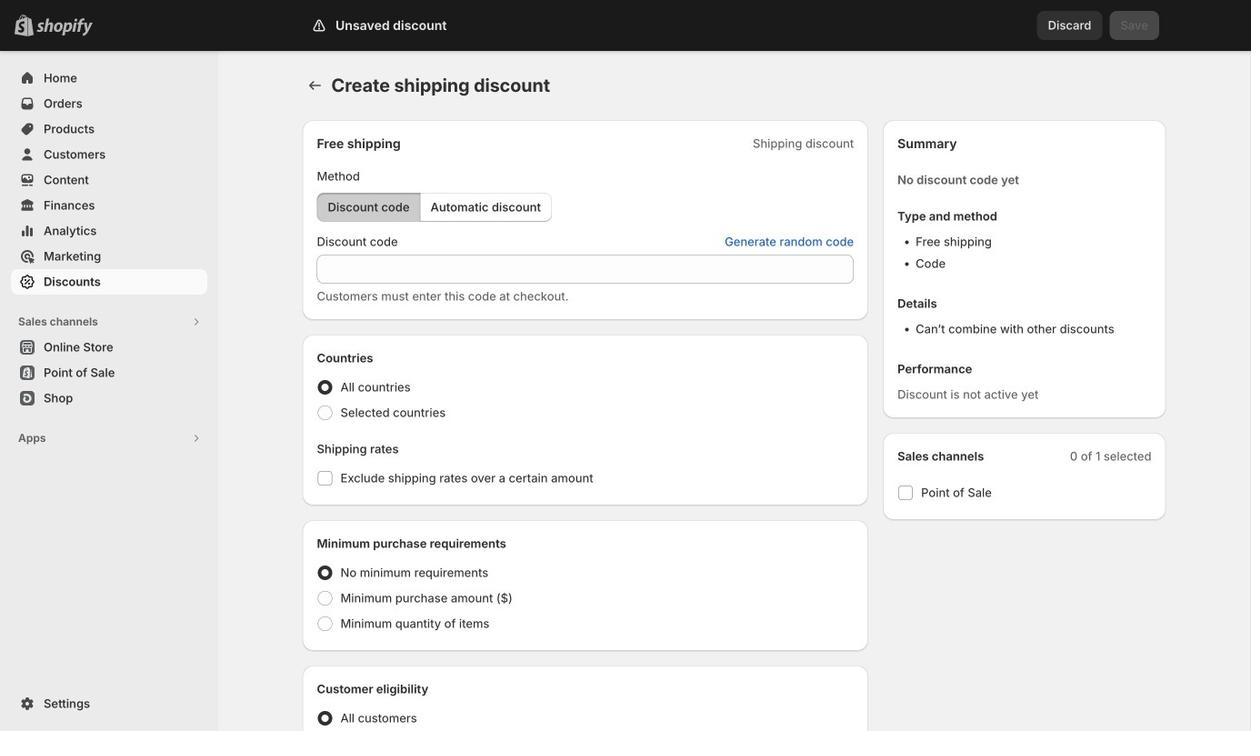 Task type: locate. For each thing, give the bounding box(es) containing it.
None text field
[[317, 255, 854, 284]]



Task type: vqa. For each thing, say whether or not it's contained in the screenshot.
2nd for from left
no



Task type: describe. For each thing, give the bounding box(es) containing it.
shopify image
[[36, 18, 93, 36]]



